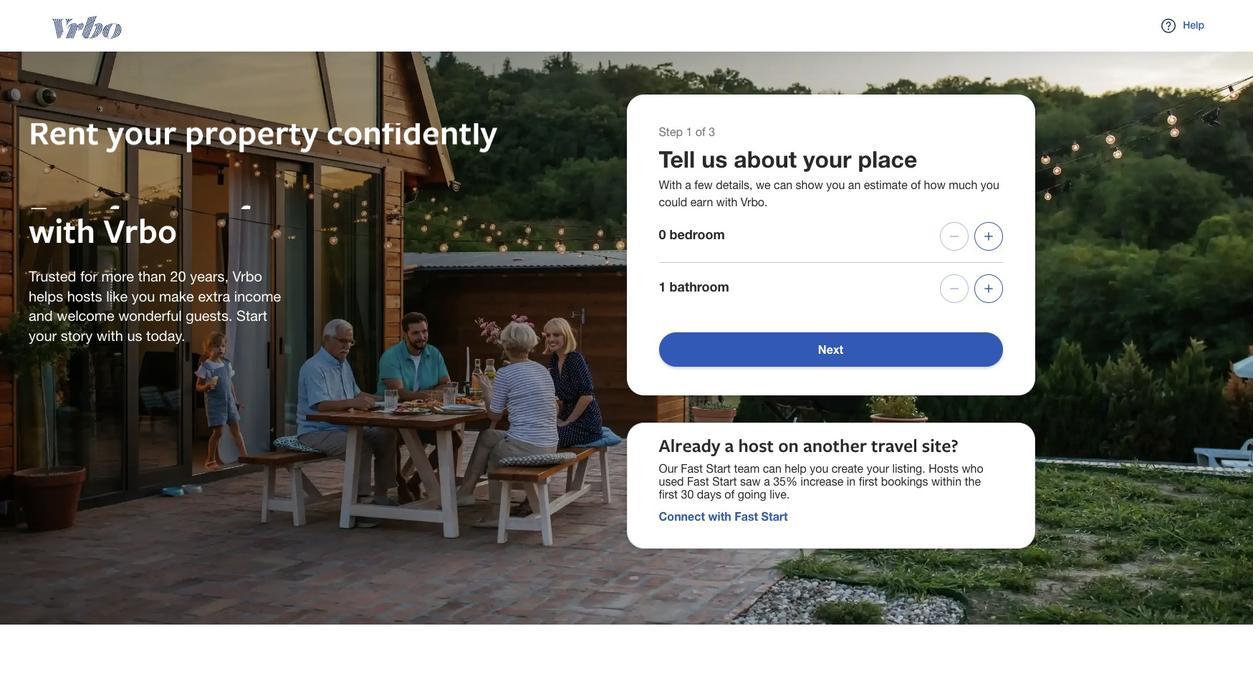 Task type: vqa. For each thing, say whether or not it's contained in the screenshot.
a to the left
yes



Task type: describe. For each thing, give the bounding box(es) containing it.
welcome
[[57, 307, 114, 324]]

with up trusted
[[29, 207, 95, 254]]

we
[[756, 178, 771, 191]]

income
[[234, 288, 281, 304]]

us inside step 1 of 3 tell us about your place with a few details, we can show you an estimate of how much you could earn with vrbo.
[[702, 145, 728, 173]]

more
[[101, 268, 134, 284]]

1 bathroom
[[659, 279, 729, 295]]

than
[[138, 268, 166, 284]]

start up days
[[706, 462, 731, 475]]

within
[[931, 475, 962, 488]]

you inside 'trusted for more than 20 years, vrbo helps hosts like you make extra income and welcome wonderful guests. start your story with us today.'
[[132, 288, 155, 304]]

guests.
[[186, 307, 232, 324]]

with vrbo
[[29, 207, 177, 254]]

going
[[738, 488, 766, 501]]

trusted for more than 20 years, vrbo helps hosts like you make extra income and welcome wonderful guests. start your story with us today.
[[29, 268, 281, 344]]

details,
[[716, 178, 753, 191]]

in
[[847, 475, 856, 488]]

you inside "already a host on another travel site? our fast start team can help you create your listing. hosts who used fast start saw a 35% increase in first bookings within the first 30 days of going live."
[[810, 462, 828, 475]]

place
[[858, 145, 917, 173]]

the
[[965, 475, 981, 488]]

already a host on another travel site? our fast start team can help you create your listing. hosts who used fast start saw a 35% increase in first bookings within the first 30 days of going live.
[[659, 433, 983, 501]]

1 horizontal spatial a
[[725, 433, 734, 458]]

bathroom
[[670, 279, 729, 295]]

live.
[[770, 488, 790, 501]]

1 horizontal spatial first
[[859, 475, 878, 488]]

0 horizontal spatial 1
[[659, 279, 666, 295]]

can inside "already a host on another travel site? our fast start team can help you create your listing. hosts who used fast start saw a 35% increase in first bookings within the first 30 days of going live."
[[763, 462, 782, 475]]

wonderful
[[118, 307, 182, 324]]

2 horizontal spatial of
[[911, 178, 921, 191]]

bedroom
[[670, 227, 725, 242]]

an
[[848, 178, 861, 191]]

help
[[1183, 18, 1204, 31]]

listing.
[[892, 462, 925, 475]]

days
[[697, 488, 721, 501]]

saw
[[740, 475, 761, 488]]

increase
[[801, 475, 843, 488]]

family enjoying cabin vacation image
[[0, 0, 1253, 625]]

earn for your future
[[29, 193, 333, 240]]

help
[[785, 462, 807, 475]]

team
[[734, 462, 760, 475]]

who
[[962, 462, 983, 475]]

show
[[796, 178, 823, 191]]

0 vertical spatial vrbo
[[103, 207, 177, 254]]

20
[[170, 268, 186, 284]]

with inside step 1 of 3 tell us about your place with a few details, we can show you an estimate of how much you could earn with vrbo.
[[716, 196, 738, 208]]

0
[[659, 227, 666, 242]]

step
[[659, 125, 683, 138]]

can inside step 1 of 3 tell us about your place with a few details, we can show you an estimate of how much you could earn with vrbo.
[[774, 178, 793, 191]]

connect with fast start
[[659, 509, 788, 523]]

3
[[709, 125, 715, 138]]

with inside 'trusted for more than 20 years, vrbo helps hosts like you make extra income and welcome wonderful guests. start your story with us today.'
[[97, 327, 123, 344]]

already
[[659, 433, 720, 458]]

start left 'saw'
[[712, 475, 737, 488]]

and
[[29, 307, 53, 324]]

story
[[61, 327, 93, 344]]

start inside button
[[761, 509, 788, 523]]

you right much
[[981, 178, 999, 191]]

step 1 of 3 tell us about your place with a few details, we can show you an estimate of how much you could earn with vrbo.
[[659, 125, 999, 208]]

connect with fast start button
[[659, 508, 788, 525]]

connect
[[659, 509, 705, 523]]



Task type: locate. For each thing, give the bounding box(es) containing it.
us inside 'trusted for more than 20 years, vrbo helps hosts like you make extra income and welcome wonderful guests. start your story with us today.'
[[127, 327, 142, 344]]

0 horizontal spatial first
[[659, 488, 678, 501]]

a
[[685, 178, 691, 191], [725, 433, 734, 458], [764, 475, 770, 488]]

a inside step 1 of 3 tell us about your place with a few details, we can show you an estimate of how much you could earn with vrbo.
[[685, 178, 691, 191]]

you
[[826, 178, 845, 191], [981, 178, 999, 191], [132, 288, 155, 304], [810, 462, 828, 475]]

used
[[659, 475, 684, 488]]

vrbo
[[103, 207, 177, 254], [233, 268, 262, 284]]

helps
[[29, 288, 63, 304]]

0 vertical spatial can
[[774, 178, 793, 191]]

fast
[[681, 462, 703, 475], [687, 475, 709, 488], [735, 509, 758, 523]]

us down 3
[[702, 145, 728, 173]]

of right days
[[725, 488, 735, 501]]

us
[[702, 145, 728, 173], [127, 327, 142, 344]]

1
[[686, 125, 692, 138], [659, 279, 666, 295]]

about
[[734, 145, 797, 173]]

future
[[238, 193, 333, 240]]

property
[[185, 107, 318, 154]]

hosts
[[67, 288, 102, 304]]

vrbo up income
[[233, 268, 262, 284]]

you up wonderful on the left of the page
[[132, 288, 155, 304]]

your inside 'trusted for more than 20 years, vrbo helps hosts like you make extra income and welcome wonderful guests. start your story with us today.'
[[29, 327, 57, 344]]

years,
[[190, 268, 229, 284]]

fast right "used"
[[687, 475, 709, 488]]

bookings
[[881, 475, 928, 488]]

2 vertical spatial of
[[725, 488, 735, 501]]

earn
[[29, 193, 98, 240]]

1 vertical spatial us
[[127, 327, 142, 344]]

your
[[107, 107, 176, 154], [803, 145, 852, 173], [160, 193, 230, 240], [29, 327, 57, 344], [867, 462, 889, 475]]

on
[[778, 433, 799, 458]]

0 vertical spatial of
[[696, 125, 705, 138]]

can
[[774, 178, 793, 191], [763, 462, 782, 475]]

help link
[[1143, 0, 1222, 52]]

with down the welcome
[[97, 327, 123, 344]]

30
[[681, 488, 694, 501]]

vrbo.
[[741, 196, 768, 208]]

1 horizontal spatial of
[[725, 488, 735, 501]]

fast down already in the bottom of the page
[[681, 462, 703, 475]]

0 vertical spatial a
[[685, 178, 691, 191]]

2 horizontal spatial a
[[764, 475, 770, 488]]

confidently
[[327, 107, 497, 154]]

how
[[924, 178, 946, 191]]

of left 3
[[696, 125, 705, 138]]

0 horizontal spatial vrbo
[[103, 207, 177, 254]]

rent
[[29, 107, 99, 154]]

much
[[949, 178, 977, 191]]

could
[[659, 196, 687, 208]]

1 vertical spatial of
[[911, 178, 921, 191]]

start inside 'trusted for more than 20 years, vrbo helps hosts like you make extra income and welcome wonderful guests. start your story with us today.'
[[236, 307, 267, 324]]

1 inside step 1 of 3 tell us about your place with a few details, we can show you an estimate of how much you could earn with vrbo.
[[686, 125, 692, 138]]

1 vertical spatial a
[[725, 433, 734, 458]]

can left help
[[763, 462, 782, 475]]

today.
[[146, 327, 185, 344]]

for
[[106, 193, 152, 240], [80, 268, 97, 284]]

host
[[738, 433, 774, 458]]

1 horizontal spatial 1
[[686, 125, 692, 138]]

of
[[696, 125, 705, 138], [911, 178, 921, 191], [725, 488, 735, 501]]

for up more
[[106, 193, 152, 240]]

create
[[832, 462, 863, 475]]

1 horizontal spatial vrbo
[[233, 268, 262, 284]]

1 left bathroom
[[659, 279, 666, 295]]

travel
[[871, 433, 918, 458]]

for for your
[[106, 193, 152, 240]]

vrbo inside 'trusted for more than 20 years, vrbo helps hosts like you make extra income and welcome wonderful guests. start your story with us today.'
[[233, 268, 262, 284]]

can right we
[[774, 178, 793, 191]]

vrbo logo image
[[23, 16, 150, 39]]

your inside step 1 of 3 tell us about your place with a few details, we can show you an estimate of how much you could earn with vrbo.
[[803, 145, 852, 173]]

1 vertical spatial vrbo
[[233, 268, 262, 284]]

rent your property confidently
[[29, 107, 497, 154]]

0 horizontal spatial for
[[80, 268, 97, 284]]

0 horizontal spatial of
[[696, 125, 705, 138]]

0 vertical spatial 1
[[686, 125, 692, 138]]

35%
[[773, 475, 797, 488]]

start down live.
[[761, 509, 788, 523]]

with
[[716, 196, 738, 208], [29, 207, 95, 254], [97, 327, 123, 344], [708, 509, 731, 523]]

like
[[106, 288, 128, 304]]

1 vertical spatial can
[[763, 462, 782, 475]]

1 horizontal spatial us
[[702, 145, 728, 173]]

1 right step
[[686, 125, 692, 138]]

with inside button
[[708, 509, 731, 523]]

1 vertical spatial for
[[80, 268, 97, 284]]

you right help
[[810, 462, 828, 475]]

a left host
[[725, 433, 734, 458]]

for inside 'trusted for more than 20 years, vrbo helps hosts like you make extra income and welcome wonderful guests. start your story with us today.'
[[80, 268, 97, 284]]

extra
[[198, 288, 230, 304]]

0 horizontal spatial a
[[685, 178, 691, 191]]

few
[[694, 178, 713, 191]]

with down days
[[708, 509, 731, 523]]

of inside "already a host on another travel site? our fast start team can help you create your listing. hosts who used fast start saw a 35% increase in first bookings within the first 30 days of going live."
[[725, 488, 735, 501]]

start down income
[[236, 307, 267, 324]]

for up hosts
[[80, 268, 97, 284]]

0 vertical spatial for
[[106, 193, 152, 240]]

0 horizontal spatial us
[[127, 327, 142, 344]]

site?
[[922, 433, 958, 458]]

1 horizontal spatial for
[[106, 193, 152, 240]]

hosts
[[929, 462, 959, 475]]

a right 'saw'
[[764, 475, 770, 488]]

your inside "already a host on another travel site? our fast start team can help you create your listing. hosts who used fast start saw a 35% increase in first bookings within the first 30 days of going live."
[[867, 462, 889, 475]]

you left an
[[826, 178, 845, 191]]

vrbo up than
[[103, 207, 177, 254]]

start
[[236, 307, 267, 324], [706, 462, 731, 475], [712, 475, 737, 488], [761, 509, 788, 523]]

first left 30
[[659, 488, 678, 501]]

fast inside connect with fast start button
[[735, 509, 758, 523]]

another
[[803, 433, 867, 458]]

2 vertical spatial a
[[764, 475, 770, 488]]

with
[[659, 178, 682, 191]]

us down wonderful on the left of the page
[[127, 327, 142, 344]]

fast down going
[[735, 509, 758, 523]]

first right in
[[859, 475, 878, 488]]

make
[[159, 288, 194, 304]]

of left how
[[911, 178, 921, 191]]

estimate
[[864, 178, 908, 191]]

with down details,
[[716, 196, 738, 208]]

earn
[[690, 196, 713, 208]]

0 bedroom
[[659, 227, 725, 242]]

a left few
[[685, 178, 691, 191]]

trusted
[[29, 268, 76, 284]]

0 vertical spatial us
[[702, 145, 728, 173]]

first
[[859, 475, 878, 488], [659, 488, 678, 501]]

1 vertical spatial 1
[[659, 279, 666, 295]]

our
[[659, 462, 678, 475]]

for for more
[[80, 268, 97, 284]]

tell
[[659, 145, 695, 173]]



